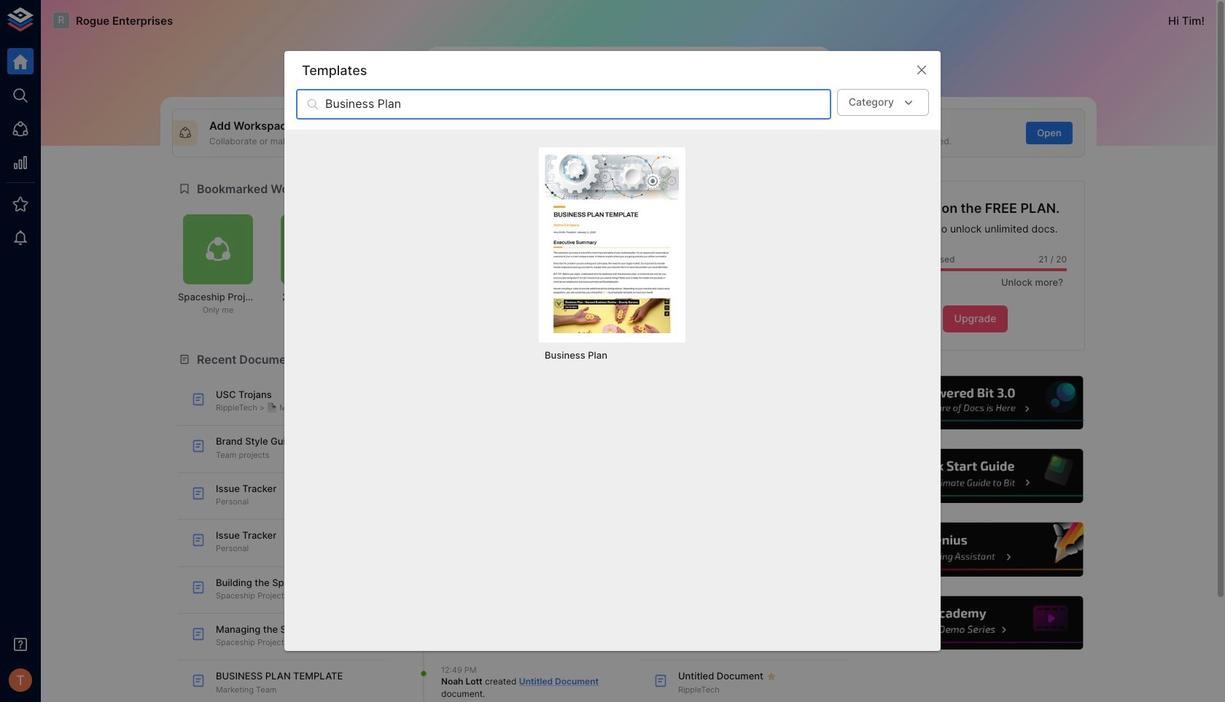 Task type: locate. For each thing, give the bounding box(es) containing it.
dialog
[[285, 51, 941, 651]]

help image
[[866, 374, 1086, 432], [866, 448, 1086, 506], [866, 521, 1086, 579], [866, 595, 1086, 653]]

2 help image from the top
[[866, 448, 1086, 506]]

3 help image from the top
[[866, 521, 1086, 579]]



Task type: describe. For each thing, give the bounding box(es) containing it.
Search Templates... text field
[[325, 89, 832, 120]]

1 help image from the top
[[866, 374, 1086, 432]]

4 help image from the top
[[866, 595, 1086, 653]]

business plan image
[[545, 153, 680, 333]]



Task type: vqa. For each thing, say whether or not it's contained in the screenshot.
2022
no



